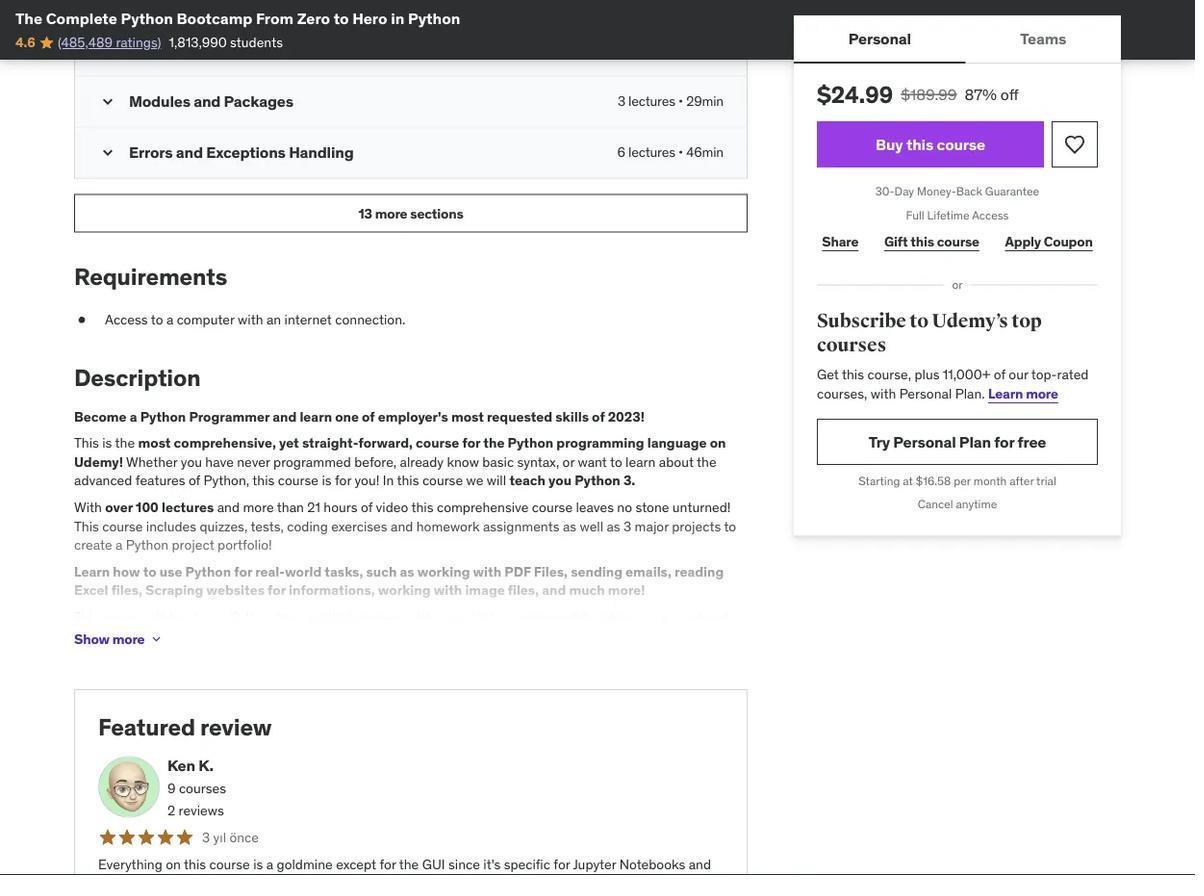 Task type: describe. For each thing, give the bounding box(es) containing it.
informations,
[[289, 582, 375, 599]]

(485,489 ratings)
[[58, 34, 161, 51]]

buy this course button
[[817, 121, 1045, 168]]

3 for 3 yıl önce
[[202, 829, 210, 846]]

rated
[[1058, 366, 1089, 383]]

course inside most comprehensive, yet straight-forward, course for the python programming language on udemy!
[[416, 434, 460, 452]]

subscribe to udemy's top courses
[[817, 309, 1042, 357]]

python down want
[[575, 472, 621, 489]]

to inside subscribe to udemy's top courses
[[910, 309, 929, 333]]

3 yıl önce
[[202, 829, 259, 846]]

no
[[617, 499, 633, 516]]

most comprehensive, yet straight-forward, course for the python programming language on udemy!
[[74, 434, 726, 470]]

courses inside subscribe to udemy's top courses
[[817, 334, 887, 357]]

for down real-
[[268, 582, 286, 599]]

with
[[74, 499, 102, 516]]

1 horizontal spatial learn
[[262, 627, 296, 644]]

coding inside and more than 21 hours of video this comprehensive course leaves no stone unturned! this course includes quizzes, tests, coding exercises and homework assignments as well as 3 major projects to create a python project portfolio!
[[287, 517, 328, 535]]

internet
[[285, 311, 332, 328]]

13 more sections
[[359, 204, 464, 222]]

reading
[[675, 563, 724, 580]]

small image for modules
[[98, 92, 117, 111]]

disappoint
[[626, 874, 690, 875]]

personal inside try personal plan for free link
[[894, 432, 957, 451]]

personal inside get this course, plus 11,000+ of our top-rated courses, with personal plan.
[[900, 385, 952, 402]]

access inside 30-day money-back guarantee full lifetime access
[[973, 207, 1009, 222]]

basic
[[483, 453, 514, 470]]

of inside and more than 21 hours of video this comprehensive course leaves no stone unturned! this course includes quizzes, tests, coding exercises and homework assignments as well as 3 major projects to create a python project portfolio!
[[361, 499, 373, 516]]

video inside everything on this course is a goldmine except for the gui since it's specific for jupyter notebooks and it's missing the video for gui events. still it was a nice introduction to gui. don't let that disappoint yo
[[191, 874, 224, 875]]

such
[[366, 563, 397, 580]]

become a python programmer and learn one of employer's most requested skills of 2023!
[[74, 408, 645, 425]]

course down lifetime
[[938, 233, 980, 251]]

11,000+
[[943, 366, 991, 383]]

6 lectures • 46min
[[618, 144, 724, 161]]

much
[[569, 582, 605, 599]]

comprehensive,
[[174, 434, 276, 452]]

and up yet
[[273, 408, 297, 425]]

is inside learn how to use python for real-world tasks, such as working with pdf files, sending emails, reading excel files, scraping websites for informations, working with image files, and much more! this course will teach you python in a practical manner, with every lecture comes a full coding screencast and a corresponding code notebook! learn in whatever manner is best for you!
[[420, 627, 430, 644]]

python down description
[[140, 408, 186, 425]]

course down programmed
[[278, 472, 319, 489]]

for down 3 yıl önce
[[227, 874, 244, 875]]

1 horizontal spatial as
[[563, 517, 577, 535]]

apply coupon button
[[1001, 223, 1099, 261]]

how
[[113, 563, 140, 580]]

try personal plan for free link
[[817, 419, 1099, 465]]

2023!
[[608, 408, 645, 425]]

will inside learn how to use python for real-world tasks, such as working with pdf files, sending emails, reading excel files, scraping websites for informations, working with image files, and much more! this course will teach you python in a practical manner, with every lecture comes a full coding screencast and a corresponding code notebook! learn in whatever manner is best for you!
[[146, 608, 166, 626]]

to inside everything on this course is a goldmine except for the gui since it's specific for jupyter notebooks and it's missing the video for gui events. still it was a nice introduction to gui. don't let that disappoint yo
[[500, 874, 512, 875]]

or inside whether you have never programmed before, already know basic syntax, or want to learn about the advanced features of python, this course is for you! in this course we will
[[563, 453, 575, 470]]

2
[[168, 802, 175, 819]]

this inside learn how to use python for real-world tasks, such as working with pdf files, sending emails, reading excel files, scraping websites for informations, working with image files, and much more! this course will teach you python in a practical manner, with every lecture comes a full coding screencast and a corresponding code notebook! learn in whatever manner is best for you!
[[74, 608, 99, 626]]

with up the image
[[473, 563, 502, 580]]

project
[[172, 536, 214, 554]]

with over 100 lectures
[[74, 499, 214, 516]]

forward,
[[359, 434, 413, 452]]

course inside button
[[937, 134, 986, 154]]

to down requirements
[[151, 311, 163, 328]]

show more
[[74, 630, 145, 647]]

you for python
[[549, 472, 572, 489]]

this right the in
[[397, 472, 419, 489]]

more!
[[608, 582, 646, 599]]

money-
[[918, 183, 957, 198]]

still
[[321, 874, 343, 875]]

that
[[599, 874, 623, 875]]

anytime
[[957, 497, 998, 512]]

sections
[[410, 204, 464, 222]]

after
[[1010, 473, 1034, 488]]

lectures for modules and packages
[[629, 93, 676, 110]]

month
[[974, 473, 1007, 488]]

you! inside whether you have never programmed before, already know basic syntax, or want to learn about the advanced features of python, this course is for you! in this course we will
[[355, 472, 380, 489]]

zero
[[297, 8, 330, 28]]

of inside whether you have never programmed before, already know basic syntax, or want to learn about the advanced features of python, this course is for you! in this course we will
[[189, 472, 200, 489]]

course down over
[[102, 517, 143, 535]]

3 lectures • 29min
[[618, 93, 724, 110]]

except
[[336, 856, 377, 873]]

python inside most comprehensive, yet straight-forward, course for the python programming language on udemy!
[[508, 434, 554, 452]]

skills
[[556, 408, 589, 425]]

course inside learn how to use python for real-world tasks, such as working with pdf files, sending emails, reading excel files, scraping websites for informations, working with image files, and much more! this course will teach you python in a practical manner, with every lecture comes a full coding screencast and a corresponding code notebook! learn in whatever manner is best for you!
[[102, 608, 143, 626]]

on inside most comprehensive, yet straight-forward, course for the python programming language on udemy!
[[710, 434, 726, 452]]

3 inside and more than 21 hours of video this comprehensive course leaves no stone unturned! this course includes quizzes, tests, coding exercises and homework assignments as well as 3 major projects to create a python project portfolio!
[[624, 517, 632, 535]]

the inside whether you have never programmed before, already know basic syntax, or want to learn about the advanced features of python, this course is for you! in this course we will
[[697, 453, 717, 470]]

learn more
[[989, 385, 1059, 402]]

46min
[[687, 144, 724, 161]]

2 vertical spatial in
[[299, 627, 310, 644]]

full
[[907, 207, 925, 222]]

top
[[1012, 309, 1042, 333]]

more for 13
[[375, 204, 408, 222]]

a up events. at the bottom left
[[266, 856, 274, 873]]

for left free
[[995, 432, 1015, 451]]

small image for errors
[[98, 143, 117, 162]]

learn inside whether you have never programmed before, already know basic syntax, or want to learn about the advanced features of python, this course is for you! in this course we will
[[626, 453, 656, 470]]

to inside and more than 21 hours of video this comprehensive course leaves no stone unturned! this course includes quizzes, tests, coding exercises and homework assignments as well as 3 major projects to create a python project portfolio!
[[724, 517, 737, 535]]

and right errors
[[176, 142, 203, 162]]

syntax,
[[518, 453, 560, 470]]

websites
[[206, 582, 265, 599]]

small image
[[98, 41, 117, 60]]

is inside whether you have never programmed before, already know basic syntax, or want to learn about the advanced features of python, this course is for you! in this course we will
[[322, 472, 332, 489]]

pdf
[[505, 563, 531, 580]]

13
[[359, 204, 372, 222]]

code
[[165, 627, 194, 644]]

the inside most comprehensive, yet straight-forward, course for the python programming language on udemy!
[[484, 434, 505, 452]]

complete
[[46, 8, 117, 28]]

python down project on the left bottom of the page
[[185, 563, 231, 580]]

of right one
[[362, 408, 375, 425]]

employer's
[[378, 408, 448, 425]]

this down never
[[253, 472, 275, 489]]

0 horizontal spatial access
[[105, 311, 148, 328]]

we
[[466, 472, 484, 489]]

k.
[[199, 756, 214, 775]]

computer
[[177, 311, 235, 328]]

introduction
[[424, 874, 497, 875]]

become
[[74, 408, 127, 425]]

to right zero
[[334, 8, 349, 28]]

for right best
[[463, 627, 480, 644]]

and more than 21 hours of video this comprehensive course leaves no stone unturned! this course includes quizzes, tests, coding exercises and homework assignments as well as 3 major projects to create a python project portfolio!
[[74, 499, 737, 554]]

corresponding
[[74, 627, 161, 644]]

xsmall image
[[74, 311, 90, 329]]

1 this from the top
[[74, 434, 99, 452]]

whether you have never programmed before, already know basic syntax, or want to learn about the advanced features of python, this course is for you! in this course we will
[[74, 453, 717, 489]]

30-
[[876, 183, 895, 198]]

and up quizzes,
[[217, 499, 240, 516]]

1 vertical spatial working
[[378, 582, 431, 599]]

python up ratings) at the left top of the page
[[121, 8, 173, 28]]

0 vertical spatial in
[[391, 8, 405, 28]]

1 horizontal spatial most
[[451, 408, 484, 425]]

of right skills on the top left of the page
[[592, 408, 605, 425]]

this inside everything on this course is a goldmine except for the gui since it's specific for jupyter notebooks and it's missing the video for gui events. still it was a nice introduction to gui. don't let that disappoint yo
[[184, 856, 206, 873]]

2 vertical spatial lectures
[[162, 499, 214, 516]]

you inside learn how to use python for real-world tasks, such as working with pdf files, sending emails, reading excel files, scraping websites for informations, working with image files, and much more! this course will teach you python in a practical manner, with every lecture comes a full coding screencast and a corresponding code notebook! learn in whatever manner is best for you!
[[206, 608, 227, 626]]

nice
[[395, 874, 420, 875]]

trial
[[1037, 473, 1057, 488]]

lifetime
[[928, 207, 970, 222]]

with left an
[[238, 311, 263, 328]]

apply coupon
[[1006, 233, 1093, 251]]

python,
[[204, 472, 250, 489]]

gift this course link
[[880, 223, 985, 261]]

gift this course
[[885, 233, 980, 251]]

over
[[105, 499, 133, 516]]

and down files,
[[542, 582, 566, 599]]

students
[[230, 34, 283, 51]]

programmer
[[189, 408, 270, 425]]

the up udemy!
[[115, 434, 135, 452]]

0 vertical spatial learn
[[300, 408, 332, 425]]

practical
[[301, 608, 353, 626]]

for up websites
[[234, 563, 252, 580]]

gui.
[[515, 874, 541, 875]]

course,
[[868, 366, 912, 383]]

teach you python 3.
[[510, 472, 636, 489]]

stone
[[636, 499, 670, 516]]

this right gift
[[911, 233, 935, 251]]

and right exercises
[[391, 517, 413, 535]]

whether
[[126, 453, 178, 470]]

2 horizontal spatial as
[[607, 517, 621, 535]]

starting
[[859, 473, 901, 488]]

is inside everything on this course is a goldmine except for the gui since it's specific for jupyter notebooks and it's missing the video for gui events. still it was a nice introduction to gui. don't let that disappoint yo
[[253, 856, 263, 873]]

want
[[578, 453, 607, 470]]

teams button
[[966, 15, 1122, 62]]

leaves
[[576, 499, 614, 516]]

udemy's
[[932, 309, 1009, 333]]

lectures for errors and exceptions handling
[[629, 144, 676, 161]]



Task type: vqa. For each thing, say whether or not it's contained in the screenshot.
the Power
no



Task type: locate. For each thing, give the bounding box(es) containing it.
xsmall image
[[149, 632, 164, 647]]

more for learn
[[1026, 385, 1059, 402]]

0 vertical spatial coding
[[287, 517, 328, 535]]

önce
[[230, 829, 259, 846]]

as right such
[[400, 563, 415, 580]]

handling
[[289, 142, 354, 162]]

try personal plan for free
[[869, 432, 1047, 451]]

personal up $16.58 at right bottom
[[894, 432, 957, 451]]

2 • from the top
[[679, 144, 684, 161]]

1 vertical spatial it's
[[98, 874, 116, 875]]

this down 3 yıl önce
[[184, 856, 206, 873]]

teach down syntax, at left
[[510, 472, 546, 489]]

1 vertical spatial coding
[[593, 608, 633, 626]]

personal up $24.99
[[849, 28, 912, 48]]

the up basic
[[484, 434, 505, 452]]

is left best
[[420, 627, 430, 644]]

this inside get this course, plus 11,000+ of our top-rated courses, with personal plan.
[[842, 366, 865, 383]]

0 horizontal spatial courses
[[179, 779, 226, 797]]

more for show
[[112, 630, 145, 647]]

more left xsmall image
[[112, 630, 145, 647]]

0 vertical spatial you!
[[355, 472, 380, 489]]

0 horizontal spatial files,
[[111, 582, 142, 599]]

0 horizontal spatial gui
[[247, 874, 270, 875]]

video
[[376, 499, 409, 516], [191, 874, 224, 875]]

this up udemy!
[[74, 434, 99, 452]]

the right about on the right bottom of page
[[697, 453, 717, 470]]

the up nice
[[399, 856, 419, 873]]

course down 3 yıl önce
[[209, 856, 250, 873]]

0 horizontal spatial on
[[166, 856, 181, 873]]

3 left yıl
[[202, 829, 210, 846]]

hero
[[353, 8, 388, 28]]

0 vertical spatial most
[[451, 408, 484, 425]]

this up show
[[74, 608, 99, 626]]

this inside and more than 21 hours of video this comprehensive course leaves no stone unturned! this course includes quizzes, tests, coding exercises and homework assignments as well as 3 major projects to create a python project portfolio!
[[74, 517, 99, 535]]

a left computer
[[166, 311, 174, 328]]

everything on this course is a goldmine except for the gui since it's specific for jupyter notebooks and it's missing the video for gui events. still it was a nice introduction to gui. don't let that disappoint yo
[[98, 856, 714, 875]]

is up udemy!
[[102, 434, 112, 452]]

3 this from the top
[[74, 608, 99, 626]]

before,
[[354, 453, 397, 470]]

you! down lecture
[[483, 627, 508, 644]]

of left python,
[[189, 472, 200, 489]]

for
[[995, 432, 1015, 451], [463, 434, 481, 452], [335, 472, 352, 489], [234, 563, 252, 580], [268, 582, 286, 599], [463, 627, 480, 644], [380, 856, 396, 873], [554, 856, 570, 873], [227, 874, 244, 875]]

1 vertical spatial small image
[[98, 143, 117, 162]]

screencast
[[637, 608, 703, 626]]

gift
[[885, 233, 908, 251]]

2 vertical spatial you
[[206, 608, 227, 626]]

0 vertical spatial learn
[[989, 385, 1024, 402]]

coupon
[[1045, 233, 1093, 251]]

more inside button
[[112, 630, 145, 647]]

course up already
[[416, 434, 460, 452]]

you down syntax, at left
[[549, 472, 572, 489]]

ken k. image
[[98, 756, 160, 818]]

0 vertical spatial personal
[[849, 28, 912, 48]]

it's right since
[[484, 856, 501, 873]]

is
[[102, 434, 112, 452], [322, 472, 332, 489], [420, 627, 430, 644], [253, 856, 263, 873]]

for up don't
[[554, 856, 570, 873]]

this right buy
[[907, 134, 934, 154]]

0 vertical spatial or
[[953, 277, 963, 292]]

small image
[[98, 92, 117, 111], [98, 143, 117, 162]]

plus
[[915, 366, 940, 383]]

personal inside personal button
[[849, 28, 912, 48]]

more down top-
[[1026, 385, 1059, 402]]

30-day money-back guarantee full lifetime access
[[876, 183, 1040, 222]]

a inside and more than 21 hours of video this comprehensive course leaves no stone unturned! this course includes quizzes, tests, coding exercises and homework assignments as well as 3 major projects to create a python project portfolio!
[[116, 536, 123, 554]]

plan
[[960, 432, 992, 451]]

personal down plus
[[900, 385, 952, 402]]

major
[[635, 517, 669, 535]]

0 vertical spatial •
[[679, 93, 684, 110]]

1 vertical spatial on
[[166, 856, 181, 873]]

1 horizontal spatial files,
[[508, 582, 539, 599]]

working up the image
[[418, 563, 470, 580]]

on right everything
[[166, 856, 181, 873]]

in down practical
[[299, 627, 310, 644]]

0 horizontal spatial video
[[191, 874, 224, 875]]

day
[[895, 183, 915, 198]]

tab list
[[794, 15, 1122, 64]]

starting at $16.58 per month after trial cancel anytime
[[859, 473, 1057, 512]]

1 vertical spatial learn
[[626, 453, 656, 470]]

lectures
[[629, 93, 676, 110], [629, 144, 676, 161], [162, 499, 214, 516]]

and right 'screencast'
[[706, 608, 728, 626]]

1 horizontal spatial access
[[973, 207, 1009, 222]]

1 horizontal spatial in
[[299, 627, 310, 644]]

1 files, from the left
[[111, 582, 142, 599]]

learn for learn more
[[989, 385, 1024, 402]]

0 horizontal spatial you!
[[355, 472, 380, 489]]

1 vertical spatial will
[[146, 608, 166, 626]]

and right modules
[[194, 91, 221, 111]]

2 this from the top
[[74, 517, 99, 535]]

teach up code
[[169, 608, 203, 626]]

(485,489
[[58, 34, 113, 51]]

to right want
[[610, 453, 623, 470]]

courses up reviews
[[179, 779, 226, 797]]

1 vertical spatial gui
[[247, 874, 270, 875]]

29min
[[687, 93, 724, 110]]

udemy!
[[74, 453, 123, 470]]

hours
[[324, 499, 358, 516]]

per
[[954, 473, 971, 488]]

1 horizontal spatial you
[[206, 608, 227, 626]]

you for have
[[181, 453, 202, 470]]

2 files, from the left
[[508, 582, 539, 599]]

comes
[[517, 608, 557, 626]]

to inside whether you have never programmed before, already know basic syntax, or want to learn about the advanced features of python, this course is for you! in this course we will
[[610, 453, 623, 470]]

to
[[334, 8, 349, 28], [910, 309, 929, 333], [151, 311, 163, 328], [610, 453, 623, 470], [724, 517, 737, 535], [143, 563, 157, 580], [500, 874, 512, 875]]

video down the in
[[376, 499, 409, 516]]

0 horizontal spatial teach
[[169, 608, 203, 626]]

1 horizontal spatial on
[[710, 434, 726, 452]]

python up notebook!
[[230, 608, 273, 626]]

every
[[436, 608, 469, 626]]

0 vertical spatial 3
[[618, 93, 626, 110]]

whatever
[[313, 627, 368, 644]]

0 vertical spatial lectures
[[629, 93, 676, 110]]

learn for learn how to use python for real-world tasks, such as working with pdf files, sending emails, reading excel files, scraping websites for informations, working with image files, and much more! this course will teach you python in a practical manner, with every lecture comes a full coding screencast and a corresponding code notebook! learn in whatever manner is best for you!
[[74, 563, 110, 580]]

errors and exceptions handling
[[129, 142, 354, 162]]

3.
[[624, 472, 636, 489]]

course down teach you python 3.
[[532, 499, 573, 516]]

1 vertical spatial most
[[138, 434, 171, 452]]

0 vertical spatial you
[[181, 453, 202, 470]]

0 horizontal spatial or
[[563, 453, 575, 470]]

personal button
[[794, 15, 966, 62]]

reviews
[[179, 802, 224, 819]]

3 down no at the right of page
[[624, 517, 632, 535]]

2 horizontal spatial you
[[549, 472, 572, 489]]

will up xsmall image
[[146, 608, 166, 626]]

as inside learn how to use python for real-world tasks, such as working with pdf files, sending emails, reading excel files, scraping websites for informations, working with image files, and much more! this course will teach you python in a practical manner, with every lecture comes a full coding screencast and a corresponding code notebook! learn in whatever manner is best for you!
[[400, 563, 415, 580]]

specific
[[504, 856, 551, 873]]

access down the back
[[973, 207, 1009, 222]]

• for errors and exceptions handling
[[679, 144, 684, 161]]

is down önce at the bottom left of page
[[253, 856, 263, 873]]

learn up "3." on the right of page
[[626, 453, 656, 470]]

let
[[580, 874, 596, 875]]

0 vertical spatial gui
[[422, 856, 445, 873]]

for inside most comprehensive, yet straight-forward, course for the python programming language on udemy!
[[463, 434, 481, 452]]

already
[[400, 453, 444, 470]]

you! inside learn how to use python for real-world tasks, such as working with pdf files, sending emails, reading excel files, scraping websites for informations, working with image files, and much more! this course will teach you python in a practical manner, with every lecture comes a full coding screencast and a corresponding code notebook! learn in whatever manner is best for you!
[[483, 627, 508, 644]]

ken
[[168, 756, 195, 775]]

3 for 3 lectures • 29min
[[618, 93, 626, 110]]

files, down pdf
[[508, 582, 539, 599]]

with
[[238, 311, 263, 328], [871, 385, 897, 402], [473, 563, 502, 580], [434, 582, 462, 599], [408, 608, 433, 626]]

with inside get this course, plus 11,000+ of our top-rated courses, with personal plan.
[[871, 385, 897, 402]]

on right language
[[710, 434, 726, 452]]

modules and packages
[[129, 91, 294, 111]]

1 horizontal spatial courses
[[817, 334, 887, 357]]

lectures left 29min
[[629, 93, 676, 110]]

everything
[[98, 856, 163, 873]]

assignments
[[483, 517, 560, 535]]

tasks,
[[325, 563, 363, 580]]

21
[[307, 499, 321, 516]]

teams
[[1021, 28, 1067, 48]]

0 vertical spatial access
[[973, 207, 1009, 222]]

0 vertical spatial small image
[[98, 92, 117, 111]]

2 horizontal spatial in
[[391, 8, 405, 28]]

the
[[115, 434, 135, 452], [484, 434, 505, 452], [697, 453, 717, 470], [399, 856, 419, 873], [168, 874, 188, 875]]

python down includes
[[126, 536, 169, 554]]

1 vertical spatial courses
[[179, 779, 226, 797]]

exceptions
[[206, 142, 286, 162]]

2 small image from the top
[[98, 143, 117, 162]]

1 vertical spatial this
[[74, 517, 99, 535]]

0 vertical spatial it's
[[484, 856, 501, 873]]

cancel
[[918, 497, 954, 512]]

sending
[[571, 563, 623, 580]]

or up teach you python 3.
[[563, 453, 575, 470]]

for up was at the left
[[380, 856, 396, 873]]

apply
[[1006, 233, 1042, 251]]

programmed
[[274, 453, 351, 470]]

1 horizontal spatial video
[[376, 499, 409, 516]]

1 vertical spatial lectures
[[629, 144, 676, 161]]

with down course,
[[871, 385, 897, 402]]

from
[[256, 8, 294, 28]]

for inside whether you have never programmed before, already know basic syntax, or want to learn about the advanced features of python, this course is for you! in this course we will
[[335, 472, 352, 489]]

0 horizontal spatial coding
[[287, 517, 328, 535]]

1 horizontal spatial coding
[[593, 608, 633, 626]]

2 vertical spatial personal
[[894, 432, 957, 451]]

most up know
[[451, 408, 484, 425]]

of left "our"
[[994, 366, 1006, 383]]

to left gui.
[[500, 874, 512, 875]]

to inside learn how to use python for real-world tasks, such as working with pdf files, sending emails, reading excel files, scraping websites for informations, working with image files, and much more! this course will teach you python in a practical manner, with every lecture comes a full coding screencast and a corresponding code notebook! learn in whatever manner is best for you!
[[143, 563, 157, 580]]

and inside everything on this course is a goldmine except for the gui since it's specific for jupyter notebooks and it's missing the video for gui events. still it was a nice introduction to gui. don't let that disappoint yo
[[689, 856, 712, 873]]

a left practical
[[290, 608, 298, 626]]

0 horizontal spatial you
[[181, 453, 202, 470]]

description
[[74, 363, 201, 392]]

use
[[160, 563, 182, 580]]

personal
[[849, 28, 912, 48], [900, 385, 952, 402], [894, 432, 957, 451]]

the right missing at bottom
[[168, 874, 188, 875]]

0 horizontal spatial will
[[146, 608, 166, 626]]

course
[[937, 134, 986, 154], [938, 233, 980, 251], [416, 434, 460, 452], [278, 472, 319, 489], [423, 472, 463, 489], [532, 499, 573, 516], [102, 517, 143, 535], [102, 608, 143, 626], [209, 856, 250, 873]]

errors
[[129, 142, 173, 162]]

this up the 'homework' on the left of page
[[412, 499, 434, 516]]

1 vertical spatial you!
[[483, 627, 508, 644]]

will down basic
[[487, 472, 507, 489]]

1 vertical spatial in
[[276, 608, 287, 626]]

2 vertical spatial learn
[[262, 627, 296, 644]]

since
[[449, 856, 480, 873]]

more inside button
[[375, 204, 408, 222]]

1 vertical spatial •
[[679, 144, 684, 161]]

13 more sections button
[[74, 194, 748, 233]]

show
[[74, 630, 110, 647]]

with up every
[[434, 582, 462, 599]]

teach inside learn how to use python for real-world tasks, such as working with pdf files, sending emails, reading excel files, scraping websites for informations, working with image files, and much more! this course will teach you python in a practical manner, with every lecture comes a full coding screencast and a corresponding code notebook! learn in whatever manner is best for you!
[[169, 608, 203, 626]]

0 horizontal spatial as
[[400, 563, 415, 580]]

never
[[237, 453, 270, 470]]

1 horizontal spatial it's
[[484, 856, 501, 873]]

courses down subscribe
[[817, 334, 887, 357]]

1 vertical spatial personal
[[900, 385, 952, 402]]

0 vertical spatial courses
[[817, 334, 887, 357]]

programming
[[557, 434, 645, 452]]

as
[[563, 517, 577, 535], [607, 517, 621, 535], [400, 563, 415, 580]]

this inside button
[[907, 134, 934, 154]]

1 • from the top
[[679, 93, 684, 110]]

1 vertical spatial or
[[563, 453, 575, 470]]

you left have
[[181, 453, 202, 470]]

this down "with"
[[74, 517, 99, 535]]

learn up straight-
[[300, 408, 332, 425]]

learn down "our"
[[989, 385, 1024, 402]]

more inside and more than 21 hours of video this comprehensive course leaves no stone unturned! this course includes quizzes, tests, coding exercises and homework assignments as well as 3 major projects to create a python project portfolio!
[[243, 499, 274, 516]]

coding down 21
[[287, 517, 328, 535]]

of inside get this course, plus 11,000+ of our top-rated courses, with personal plan.
[[994, 366, 1006, 383]]

1 vertical spatial access
[[105, 311, 148, 328]]

2 vertical spatial this
[[74, 608, 99, 626]]

a right become
[[130, 408, 137, 425]]

a right 'screencast'
[[732, 608, 739, 626]]

0 horizontal spatial learn
[[300, 408, 332, 425]]

1 small image from the top
[[98, 92, 117, 111]]

courses,
[[817, 385, 868, 402]]

1,813,990 students
[[169, 34, 283, 51]]

course down know
[[423, 472, 463, 489]]

on inside everything on this course is a goldmine except for the gui since it's specific for jupyter notebooks and it's missing the video for gui events. still it was a nice introduction to gui. don't let that disappoint yo
[[166, 856, 181, 873]]

0 horizontal spatial most
[[138, 434, 171, 452]]

1 horizontal spatial or
[[953, 277, 963, 292]]

1 horizontal spatial you!
[[483, 627, 508, 644]]

requested
[[487, 408, 553, 425]]

0 horizontal spatial in
[[276, 608, 287, 626]]

python up syntax, at left
[[508, 434, 554, 452]]

is down programmed
[[322, 472, 332, 489]]

2 vertical spatial 3
[[202, 829, 210, 846]]

1 horizontal spatial teach
[[510, 472, 546, 489]]

working down such
[[378, 582, 431, 599]]

coding inside learn how to use python for real-world tasks, such as working with pdf files, sending emails, reading excel files, scraping websites for informations, working with image files, and much more! this course will teach you python in a practical manner, with every lecture comes a full coding screencast and a corresponding code notebook! learn in whatever manner is best for you!
[[593, 608, 633, 626]]

1 vertical spatial learn
[[74, 563, 110, 580]]

notebooks
[[620, 856, 686, 873]]

this inside and more than 21 hours of video this comprehensive course leaves no stone unturned! this course includes quizzes, tests, coding exercises and homework assignments as well as 3 major projects to create a python project portfolio!
[[412, 499, 434, 516]]

0 vertical spatial this
[[74, 434, 99, 452]]

yet
[[279, 434, 299, 452]]

a right was at the left
[[385, 874, 392, 875]]

as left the well
[[563, 517, 577, 535]]

0 vertical spatial teach
[[510, 472, 546, 489]]

1 horizontal spatial learn
[[626, 453, 656, 470]]

in left practical
[[276, 608, 287, 626]]

python
[[121, 8, 173, 28], [408, 8, 461, 28], [140, 408, 186, 425], [508, 434, 554, 452], [575, 472, 621, 489], [126, 536, 169, 554], [185, 563, 231, 580], [230, 608, 273, 626]]

learn
[[300, 408, 332, 425], [626, 453, 656, 470]]

1 horizontal spatial gui
[[422, 856, 445, 873]]

you inside whether you have never programmed before, already know basic syntax, or want to learn about the advanced features of python, this course is for you! in this course we will
[[181, 453, 202, 470]]

courses inside ken k. 9 courses 2 reviews
[[179, 779, 226, 797]]

with left every
[[408, 608, 433, 626]]

a left full
[[560, 608, 567, 626]]

will inside whether you have never programmed before, already know basic syntax, or want to learn about the advanced features of python, this course is for you! in this course we will
[[487, 472, 507, 489]]

video inside and more than 21 hours of video this comprehensive course leaves no stone unturned! this course includes quizzes, tests, coding exercises and homework assignments as well as 3 major projects to create a python project portfolio!
[[376, 499, 409, 516]]

for up hours
[[335, 472, 352, 489]]

in right hero
[[391, 8, 405, 28]]

at
[[903, 473, 914, 488]]

1 vertical spatial video
[[191, 874, 224, 875]]

0 vertical spatial will
[[487, 472, 507, 489]]

• left 29min
[[679, 93, 684, 110]]

1 vertical spatial teach
[[169, 608, 203, 626]]

python right hero
[[408, 8, 461, 28]]

most up whether
[[138, 434, 171, 452]]

or up the udemy's
[[953, 277, 963, 292]]

0 vertical spatial on
[[710, 434, 726, 452]]

comprehensive
[[437, 499, 529, 516]]

2 horizontal spatial learn
[[989, 385, 1024, 402]]

you! down the before,
[[355, 472, 380, 489]]

portfolio!
[[218, 536, 272, 554]]

1 vertical spatial 3
[[624, 517, 632, 535]]

0 vertical spatial video
[[376, 499, 409, 516]]

wishlist image
[[1064, 133, 1087, 156]]

• for modules and packages
[[679, 93, 684, 110]]

python inside and more than 21 hours of video this comprehensive course leaves no stone unturned! this course includes quizzes, tests, coding exercises and homework assignments as well as 3 major projects to create a python project portfolio!
[[126, 536, 169, 554]]

0 horizontal spatial it's
[[98, 874, 116, 875]]

buy this course
[[876, 134, 986, 154]]

lectures right '6'
[[629, 144, 676, 161]]

files, down the how
[[111, 582, 142, 599]]

a right create
[[116, 536, 123, 554]]

1 horizontal spatial will
[[487, 472, 507, 489]]

3
[[618, 93, 626, 110], [624, 517, 632, 535], [202, 829, 210, 846]]

0 vertical spatial working
[[418, 563, 470, 580]]

1 vertical spatial you
[[549, 472, 572, 489]]

manner
[[371, 627, 417, 644]]

lecture
[[472, 608, 514, 626]]

0 horizontal spatial learn
[[74, 563, 110, 580]]

gui up the introduction
[[422, 856, 445, 873]]

most inside most comprehensive, yet straight-forward, course for the python programming language on udemy!
[[138, 434, 171, 452]]

learn more link
[[989, 385, 1059, 402]]

access right xsmall icon
[[105, 311, 148, 328]]

course inside everything on this course is a goldmine except for the gui since it's specific for jupyter notebooks and it's missing the video for gui events. still it was a nice introduction to gui. don't let that disappoint yo
[[209, 856, 250, 873]]

and
[[194, 91, 221, 111], [176, 142, 203, 162], [273, 408, 297, 425], [217, 499, 240, 516], [391, 517, 413, 535], [542, 582, 566, 599], [706, 608, 728, 626], [689, 856, 712, 873]]

in
[[383, 472, 394, 489]]

coding
[[287, 517, 328, 535], [593, 608, 633, 626]]

more for and
[[243, 499, 274, 516]]

tab list containing personal
[[794, 15, 1122, 64]]



